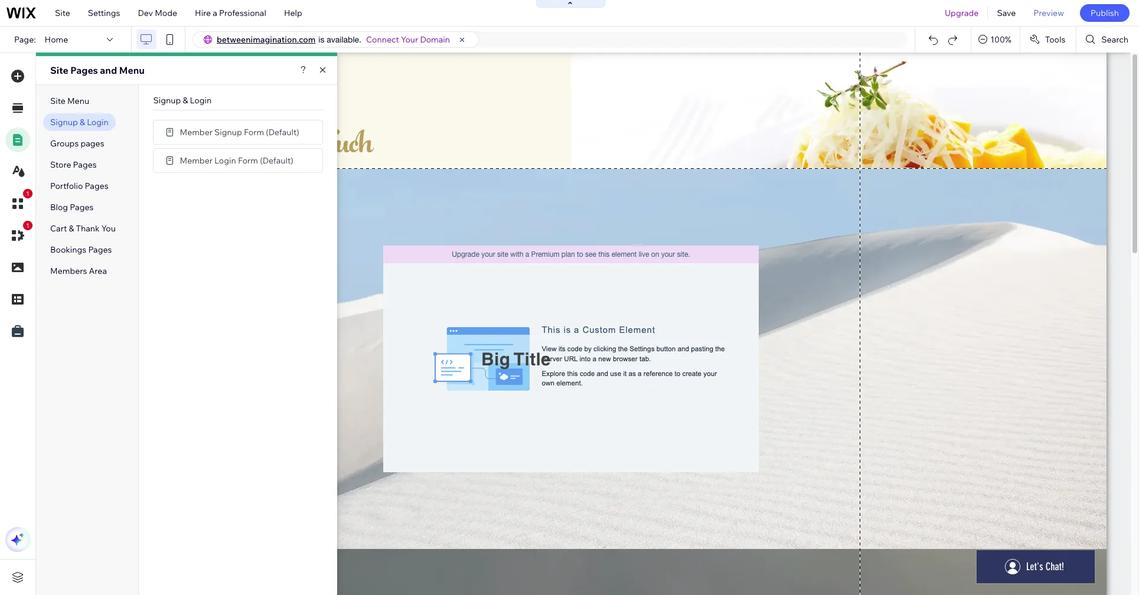 Task type: describe. For each thing, give the bounding box(es) containing it.
upgrade
[[945, 8, 979, 18]]

member for member login form (default)
[[180, 155, 213, 166]]

0 horizontal spatial signup & login
[[50, 117, 109, 128]]

bookings
[[50, 244, 86, 255]]

groups pages
[[50, 138, 104, 149]]

cart & thank you
[[50, 223, 116, 234]]

pages for portfolio
[[85, 181, 108, 191]]

2 1 from the top
[[26, 222, 30, 229]]

preview button
[[1025, 0, 1073, 26]]

help
[[284, 8, 302, 18]]

2 horizontal spatial login
[[214, 155, 236, 166]]

2 horizontal spatial &
[[183, 95, 188, 106]]

mode
[[155, 8, 177, 18]]

area
[[89, 266, 107, 276]]

preview
[[1034, 8, 1064, 18]]

blog pages
[[50, 202, 94, 213]]

connect
[[366, 34, 399, 45]]

portfolio
[[50, 181, 83, 191]]

dev
[[138, 8, 153, 18]]

1 vertical spatial &
[[80, 117, 85, 128]]

tools
[[1045, 34, 1066, 45]]

thank
[[76, 223, 100, 234]]

domain
[[420, 34, 450, 45]]

(default) for member signup form (default)
[[266, 127, 299, 137]]

and
[[100, 64, 117, 76]]

portfolio pages
[[50, 181, 108, 191]]

member login form (default)
[[180, 155, 293, 166]]

100%
[[990, 34, 1011, 45]]

betweenimagination.com
[[217, 34, 316, 45]]

site for site pages and menu
[[50, 64, 68, 76]]

site for site menu
[[50, 96, 65, 106]]

1 1 button from the top
[[5, 189, 32, 216]]

form for login
[[238, 155, 258, 166]]

a
[[213, 8, 217, 18]]

pages for bookings
[[88, 244, 112, 255]]

member signup form (default)
[[180, 127, 299, 137]]

0 horizontal spatial menu
[[67, 96, 89, 106]]

tools button
[[1020, 27, 1076, 53]]



Task type: vqa. For each thing, say whether or not it's contained in the screenshot.
Change
no



Task type: locate. For each thing, give the bounding box(es) containing it.
home
[[45, 34, 68, 45]]

1 vertical spatial 1
[[26, 222, 30, 229]]

search button
[[1077, 27, 1139, 53]]

settings
[[88, 8, 120, 18]]

pages for store
[[73, 159, 97, 170]]

pages left and
[[70, 64, 98, 76]]

site up groups
[[50, 96, 65, 106]]

1 button
[[5, 189, 32, 216], [5, 221, 32, 248]]

1 1 from the top
[[26, 190, 30, 197]]

pages up the cart & thank you
[[70, 202, 94, 213]]

login up the pages
[[87, 117, 109, 128]]

1 button left the cart
[[5, 221, 32, 248]]

0 horizontal spatial login
[[87, 117, 109, 128]]

member up member login form (default)
[[180, 127, 213, 137]]

is available. connect your domain
[[318, 34, 450, 45]]

2 vertical spatial &
[[69, 223, 74, 234]]

pages up "area"
[[88, 244, 112, 255]]

1 horizontal spatial &
[[80, 117, 85, 128]]

2 1 button from the top
[[5, 221, 32, 248]]

member
[[180, 127, 213, 137], [180, 155, 213, 166]]

0 horizontal spatial signup
[[50, 117, 78, 128]]

pages
[[70, 64, 98, 76], [73, 159, 97, 170], [85, 181, 108, 191], [70, 202, 94, 213], [88, 244, 112, 255]]

site up home
[[55, 8, 70, 18]]

member for member signup form (default)
[[180, 127, 213, 137]]

(default) for member login form (default)
[[260, 155, 293, 166]]

blog
[[50, 202, 68, 213]]

0 vertical spatial 1
[[26, 190, 30, 197]]

0 vertical spatial login
[[190, 95, 212, 106]]

dev mode
[[138, 8, 177, 18]]

2 vertical spatial login
[[214, 155, 236, 166]]

menu
[[119, 64, 145, 76], [67, 96, 89, 106]]

site for site
[[55, 8, 70, 18]]

you
[[101, 223, 116, 234]]

store pages
[[50, 159, 97, 170]]

is
[[318, 35, 324, 44]]

your
[[401, 34, 418, 45]]

pages
[[81, 138, 104, 149]]

menu right and
[[119, 64, 145, 76]]

100% button
[[972, 27, 1020, 53]]

1
[[26, 190, 30, 197], [26, 222, 30, 229]]

0 vertical spatial &
[[183, 95, 188, 106]]

1 vertical spatial login
[[87, 117, 109, 128]]

save button
[[988, 0, 1025, 26]]

0 vertical spatial signup & login
[[153, 95, 212, 106]]

2 vertical spatial site
[[50, 96, 65, 106]]

0 vertical spatial (default)
[[266, 127, 299, 137]]

form down member signup form (default)
[[238, 155, 258, 166]]

1 vertical spatial signup & login
[[50, 117, 109, 128]]

signup
[[153, 95, 181, 106], [50, 117, 78, 128], [214, 127, 242, 137]]

&
[[183, 95, 188, 106], [80, 117, 85, 128], [69, 223, 74, 234]]

member down member signup form (default)
[[180, 155, 213, 166]]

1 vertical spatial site
[[50, 64, 68, 76]]

members
[[50, 266, 87, 276]]

site menu
[[50, 96, 89, 106]]

publish button
[[1080, 4, 1130, 22]]

1 vertical spatial 1 button
[[5, 221, 32, 248]]

1 vertical spatial menu
[[67, 96, 89, 106]]

login
[[190, 95, 212, 106], [87, 117, 109, 128], [214, 155, 236, 166]]

2 horizontal spatial signup
[[214, 127, 242, 137]]

login up member signup form (default)
[[190, 95, 212, 106]]

bookings pages
[[50, 244, 112, 255]]

1 vertical spatial (default)
[[260, 155, 293, 166]]

hire
[[195, 8, 211, 18]]

1 left the cart
[[26, 222, 30, 229]]

(default) up member login form (default)
[[266, 127, 299, 137]]

1 button left blog
[[5, 189, 32, 216]]

site
[[55, 8, 70, 18], [50, 64, 68, 76], [50, 96, 65, 106]]

2 member from the top
[[180, 155, 213, 166]]

groups
[[50, 138, 79, 149]]

site down home
[[50, 64, 68, 76]]

(default)
[[266, 127, 299, 137], [260, 155, 293, 166]]

search
[[1102, 34, 1128, 45]]

publish
[[1091, 8, 1119, 18]]

pages for site
[[70, 64, 98, 76]]

hire a professional
[[195, 8, 266, 18]]

1 member from the top
[[180, 127, 213, 137]]

pages right portfolio
[[85, 181, 108, 191]]

0 vertical spatial member
[[180, 127, 213, 137]]

form
[[244, 127, 264, 137], [238, 155, 258, 166]]

(default) down member signup form (default)
[[260, 155, 293, 166]]

pages up portfolio pages at the left top of page
[[73, 159, 97, 170]]

store
[[50, 159, 71, 170]]

save
[[997, 8, 1016, 18]]

menu down site pages and menu
[[67, 96, 89, 106]]

professional
[[219, 8, 266, 18]]

1 horizontal spatial login
[[190, 95, 212, 106]]

0 vertical spatial form
[[244, 127, 264, 137]]

site pages and menu
[[50, 64, 145, 76]]

0 horizontal spatial &
[[69, 223, 74, 234]]

members area
[[50, 266, 107, 276]]

1 vertical spatial member
[[180, 155, 213, 166]]

pages for blog
[[70, 202, 94, 213]]

form for signup
[[244, 127, 264, 137]]

1 vertical spatial form
[[238, 155, 258, 166]]

1 horizontal spatial menu
[[119, 64, 145, 76]]

login down member signup form (default)
[[214, 155, 236, 166]]

1 horizontal spatial signup & login
[[153, 95, 212, 106]]

0 vertical spatial menu
[[119, 64, 145, 76]]

1 left portfolio
[[26, 190, 30, 197]]

form up member login form (default)
[[244, 127, 264, 137]]

available.
[[327, 35, 361, 44]]

0 vertical spatial 1 button
[[5, 189, 32, 216]]

1 horizontal spatial signup
[[153, 95, 181, 106]]

0 vertical spatial site
[[55, 8, 70, 18]]

cart
[[50, 223, 67, 234]]

signup & login
[[153, 95, 212, 106], [50, 117, 109, 128]]



